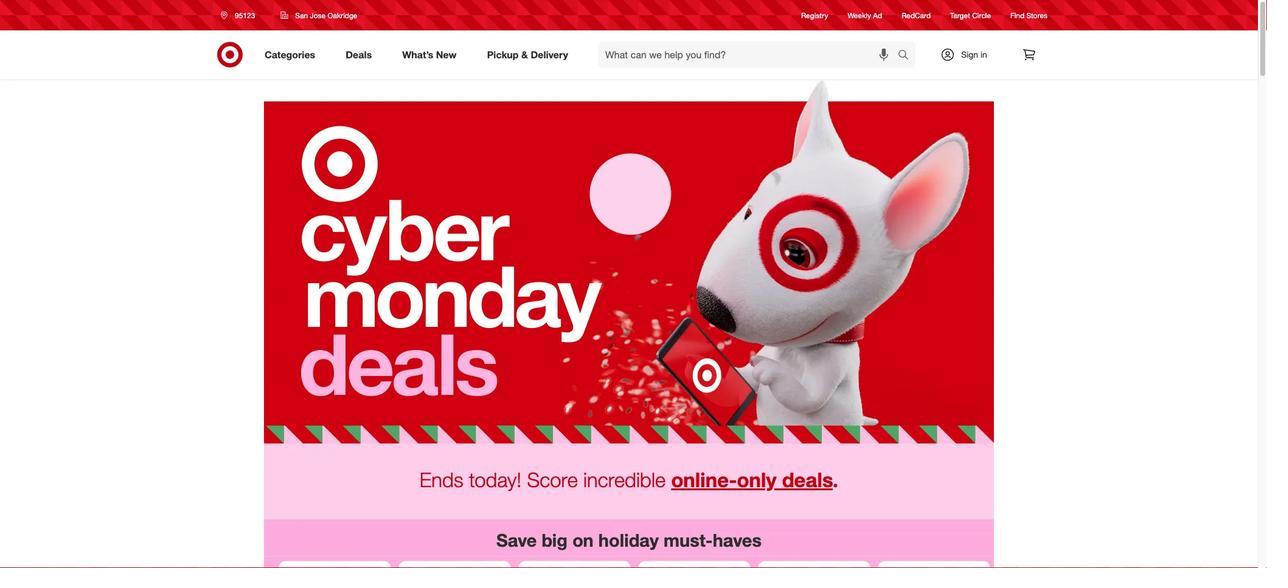 Task type: vqa. For each thing, say whether or not it's contained in the screenshot.
20 Up
no



Task type: describe. For each thing, give the bounding box(es) containing it.
sign in
[[961, 49, 987, 60]]

95123 button
[[213, 4, 268, 26]]

registry
[[801, 11, 828, 20]]

save
[[496, 530, 537, 551]]

target
[[950, 11, 970, 20]]

stores
[[1027, 11, 1048, 20]]

deals
[[346, 49, 372, 61]]

weekly ad
[[848, 11, 882, 20]]

95123
[[235, 11, 255, 20]]

big
[[542, 530, 568, 551]]

in
[[981, 49, 987, 60]]

haves
[[713, 530, 762, 551]]

jose
[[310, 11, 326, 20]]

target cyber monday deals, last day to save! image
[[264, 79, 994, 444]]

find
[[1010, 11, 1024, 20]]

deals link
[[335, 41, 387, 68]]

ends
[[420, 468, 463, 493]]

oakridge
[[328, 11, 357, 20]]

only
[[737, 468, 777, 493]]

categories
[[265, 49, 315, 61]]

circle
[[972, 11, 991, 20]]

weekly ad link
[[848, 10, 882, 20]]

registry link
[[801, 10, 828, 20]]

redcard
[[902, 11, 931, 20]]

search
[[892, 50, 922, 62]]

sign in link
[[930, 41, 1006, 68]]

new
[[436, 49, 457, 61]]

target circle
[[950, 11, 991, 20]]

must-
[[664, 530, 713, 551]]

pickup & delivery
[[487, 49, 568, 61]]



Task type: locate. For each thing, give the bounding box(es) containing it.
what's new
[[402, 49, 457, 61]]

what's new link
[[392, 41, 472, 68]]

delivery
[[531, 49, 568, 61]]

san jose oakridge
[[295, 11, 357, 20]]

today!
[[469, 468, 521, 493]]

redcard link
[[902, 10, 931, 20]]

save big on holiday must-haves
[[496, 530, 762, 551]]

san
[[295, 11, 308, 20]]

what's
[[402, 49, 433, 61]]

.
[[833, 468, 838, 493]]

sign
[[961, 49, 978, 60]]

weekly
[[848, 11, 871, 20]]

online-
[[671, 468, 737, 493]]

What can we help you find? suggestions appear below search field
[[598, 41, 901, 68]]

find stores link
[[1010, 10, 1048, 20]]

on
[[573, 530, 594, 551]]

carousel region
[[264, 520, 994, 569]]

ad
[[873, 11, 882, 20]]

&
[[521, 49, 528, 61]]

pickup
[[487, 49, 519, 61]]

categories link
[[254, 41, 330, 68]]

deals
[[782, 468, 833, 493]]

san jose oakridge button
[[273, 4, 365, 26]]

score
[[527, 468, 578, 493]]

find stores
[[1010, 11, 1048, 20]]

holiday
[[598, 530, 659, 551]]

incredible
[[583, 468, 666, 493]]

pickup & delivery link
[[477, 41, 583, 68]]

target circle link
[[950, 10, 991, 20]]

ends today! score incredible online-only deals .
[[420, 468, 838, 493]]

search button
[[892, 41, 922, 71]]



